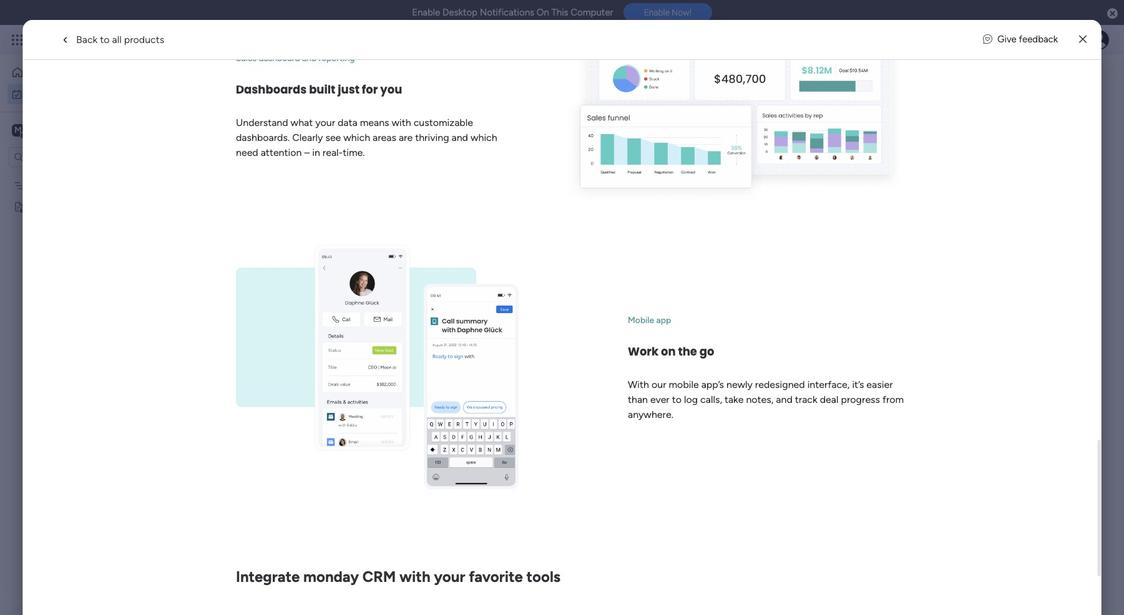 Task type: locate. For each thing, give the bounding box(es) containing it.
1 vertical spatial your
[[434, 568, 465, 586]]

0 vertical spatial your
[[315, 116, 335, 128]]

work
[[101, 32, 123, 47], [42, 88, 61, 99]]

1 horizontal spatial enable
[[644, 8, 670, 18]]

list box containing marketing plan
[[0, 172, 159, 386]]

areas
[[372, 131, 396, 143]]

deal
[[820, 394, 839, 406]]

1 horizontal spatial which
[[470, 131, 497, 143]]

mobile app
[[628, 315, 671, 326]]

and inside the with our mobile app's newly redesigned interface, it's easier than ever to log calls, take notes, and track deal progress from anywhere.
[[776, 394, 793, 406]]

0 horizontal spatial your
[[315, 116, 335, 128]]

enable left desktop on the left top of the page
[[412, 7, 440, 18]]

interface,
[[807, 379, 850, 391]]

your left 'favorite'
[[434, 568, 465, 586]]

mobile
[[669, 379, 699, 391]]

1 horizontal spatial your
[[434, 568, 465, 586]]

1 horizontal spatial work
[[101, 32, 123, 47]]

dapulse close image
[[1108, 7, 1118, 20]]

v2 user feedback image
[[983, 33, 993, 47]]

which up time.
[[343, 131, 370, 143]]

my work button
[[7, 84, 134, 104]]

monday left crm
[[303, 568, 359, 586]]

list box
[[0, 172, 159, 386]]

real-
[[322, 146, 343, 158]]

means
[[360, 116, 389, 128]]

to
[[100, 33, 110, 45], [672, 394, 682, 406]]

search everything image
[[1018, 34, 1031, 46]]

ever
[[650, 394, 670, 406]]

1 horizontal spatial to
[[672, 394, 682, 406]]

with
[[628, 379, 649, 391]]

1 vertical spatial monday
[[303, 568, 359, 586]]

0 horizontal spatial to
[[100, 33, 110, 45]]

help image
[[1046, 34, 1058, 46]]

on
[[537, 7, 549, 18]]

are
[[399, 131, 413, 143]]

with right crm
[[399, 568, 430, 586]]

option
[[0, 174, 159, 177]]

0 horizontal spatial and
[[302, 53, 316, 63]]

enable left now!
[[644, 8, 670, 18]]

from
[[883, 394, 904, 406]]

select product image
[[11, 34, 24, 46]]

with
[[391, 116, 411, 128], [399, 568, 430, 586]]

1 vertical spatial with
[[399, 568, 430, 586]]

enable now! button
[[624, 3, 712, 22]]

0 vertical spatial to
[[100, 33, 110, 45]]

the
[[678, 344, 697, 360]]

2 vertical spatial and
[[776, 394, 793, 406]]

computer
[[571, 7, 614, 18]]

0 horizontal spatial monday
[[56, 32, 98, 47]]

easier
[[867, 379, 893, 391]]

and down redesigned
[[776, 394, 793, 406]]

to left all
[[100, 33, 110, 45]]

monday work management
[[56, 32, 194, 47]]

enable now!
[[644, 8, 692, 18]]

all
[[112, 33, 122, 45]]

notifications
[[480, 7, 535, 18]]

on
[[661, 344, 676, 360]]

and down customizable
[[451, 131, 468, 143]]

2 horizontal spatial and
[[776, 394, 793, 406]]

monday
[[56, 32, 98, 47], [303, 568, 359, 586]]

1 vertical spatial and
[[451, 131, 468, 143]]

anywhere.
[[628, 409, 673, 421]]

products
[[124, 33, 164, 45]]

your up see
[[315, 116, 335, 128]]

enable for enable desktop notifications on this computer
[[412, 7, 440, 18]]

enable
[[412, 7, 440, 18], [644, 8, 670, 18]]

with up are
[[391, 116, 411, 128]]

sales dashboard and reporting
[[236, 53, 355, 63]]

which
[[343, 131, 370, 143], [470, 131, 497, 143]]

tools
[[526, 568, 560, 586]]

my
[[27, 88, 39, 99]]

and
[[302, 53, 316, 63], [451, 131, 468, 143], [776, 394, 793, 406]]

mobile
[[628, 315, 654, 326]]

home button
[[7, 62, 134, 82]]

give
[[998, 34, 1017, 45]]

–
[[304, 146, 310, 158]]

my work
[[27, 88, 61, 99]]

our
[[652, 379, 666, 391]]

see
[[325, 131, 341, 143]]

0 vertical spatial with
[[391, 116, 411, 128]]

data
[[337, 116, 357, 128]]

monday up home button
[[56, 32, 98, 47]]

customizable
[[413, 116, 473, 128]]

1 horizontal spatial and
[[451, 131, 468, 143]]

0 horizontal spatial which
[[343, 131, 370, 143]]

take
[[725, 394, 744, 406]]

and left reporting
[[302, 53, 316, 63]]

to left log
[[672, 394, 682, 406]]

work right back
[[101, 32, 123, 47]]

1 horizontal spatial monday
[[303, 568, 359, 586]]

kendall parks image
[[1090, 30, 1110, 50]]

enable inside button
[[644, 8, 670, 18]]

understand
[[236, 116, 288, 128]]

close image
[[1080, 35, 1087, 44]]

0 vertical spatial work
[[101, 32, 123, 47]]

work right my
[[42, 88, 61, 99]]

built
[[309, 82, 335, 97]]

time.
[[343, 146, 365, 158]]

dashboards
[[236, 82, 306, 97]]

1 vertical spatial to
[[672, 394, 682, 406]]

need
[[236, 146, 258, 158]]

understand what your data means with customizable dashboards. clearly see which areas are thriving and which need attention – in real-time.
[[236, 116, 497, 158]]

1 vertical spatial work
[[42, 88, 61, 99]]

reporting
[[318, 53, 355, 63]]

0 horizontal spatial work
[[42, 88, 61, 99]]

your
[[315, 116, 335, 128], [434, 568, 465, 586]]

redesigned
[[755, 379, 805, 391]]

0 horizontal spatial enable
[[412, 7, 440, 18]]

0 vertical spatial and
[[302, 53, 316, 63]]

sales
[[236, 53, 256, 63]]

work inside button
[[42, 88, 61, 99]]

plan
[[71, 180, 87, 191]]

which down customizable
[[470, 131, 497, 143]]



Task type: describe. For each thing, give the bounding box(es) containing it.
work
[[628, 344, 659, 360]]

management
[[126, 32, 194, 47]]

1 which from the left
[[343, 131, 370, 143]]

go
[[699, 344, 714, 360]]

give feedback
[[998, 34, 1058, 45]]

thriving
[[415, 131, 449, 143]]

main workspace
[[29, 124, 102, 136]]

now!
[[672, 8, 692, 18]]

with our mobile app's newly redesigned interface, it's easier than ever to log calls, take notes, and track deal progress from anywhere.
[[628, 379, 904, 421]]

integrate
[[236, 568, 300, 586]]

dashboards built just for you
[[236, 82, 402, 97]]

workspace
[[53, 124, 102, 136]]

progress
[[841, 394, 880, 406]]

for
[[362, 82, 378, 97]]

private board image
[[13, 201, 25, 213]]

track
[[795, 394, 818, 406]]

marketing
[[29, 180, 68, 191]]

0 vertical spatial monday
[[56, 32, 98, 47]]

newly
[[726, 379, 753, 391]]

marketing plan
[[29, 180, 87, 191]]

clearly
[[292, 131, 323, 143]]

log
[[684, 394, 698, 406]]

lottie animation image
[[0, 490, 159, 616]]

and inside understand what your data means with customizable dashboards. clearly see which areas are thriving and which need attention – in real-time.
[[451, 131, 468, 143]]

main
[[29, 124, 51, 136]]

app's
[[701, 379, 724, 391]]

workspace image
[[12, 123, 24, 137]]

dashboards.
[[236, 131, 290, 143]]

your inside understand what your data means with customizable dashboards. clearly see which areas are thriving and which need attention – in real-time.
[[315, 116, 335, 128]]

enable for enable now!
[[644, 8, 670, 18]]

attention
[[261, 146, 302, 158]]

to inside the with our mobile app's newly redesigned interface, it's easier than ever to log calls, take notes, and track deal progress from anywhere.
[[672, 394, 682, 406]]

Search in workspace field
[[26, 150, 104, 164]]

home
[[29, 67, 53, 77]]

favorite
[[469, 568, 523, 586]]

workspace selection element
[[12, 123, 104, 139]]

work for my
[[42, 88, 61, 99]]

with inside understand what your data means with customizable dashboards. clearly see which areas are thriving and which need attention – in real-time.
[[391, 116, 411, 128]]

work for monday
[[101, 32, 123, 47]]

m
[[14, 125, 22, 135]]

than
[[628, 394, 648, 406]]

desktop
[[443, 7, 478, 18]]

integrate monday crm with your favorite tools
[[236, 568, 560, 586]]

this
[[552, 7, 569, 18]]

give feedback link
[[983, 33, 1058, 47]]

just
[[338, 82, 359, 97]]

work on the go
[[628, 344, 714, 360]]

crm
[[362, 568, 396, 586]]

enable desktop notifications on this computer
[[412, 7, 614, 18]]

you
[[380, 82, 402, 97]]

notes
[[29, 201, 53, 212]]

apps image
[[988, 34, 1000, 46]]

to inside button
[[100, 33, 110, 45]]

back to all products
[[76, 33, 164, 45]]

2 which from the left
[[470, 131, 497, 143]]

back to all products button
[[49, 27, 174, 52]]

app
[[656, 315, 671, 326]]

notes,
[[746, 394, 774, 406]]

dashboard
[[258, 53, 300, 63]]

what
[[290, 116, 313, 128]]

calls,
[[700, 394, 722, 406]]

feedback
[[1019, 34, 1058, 45]]

in
[[312, 146, 320, 158]]

back
[[76, 33, 98, 45]]

lottie animation element
[[0, 490, 159, 616]]

it's
[[852, 379, 864, 391]]



Task type: vqa. For each thing, say whether or not it's contained in the screenshot.
See
yes



